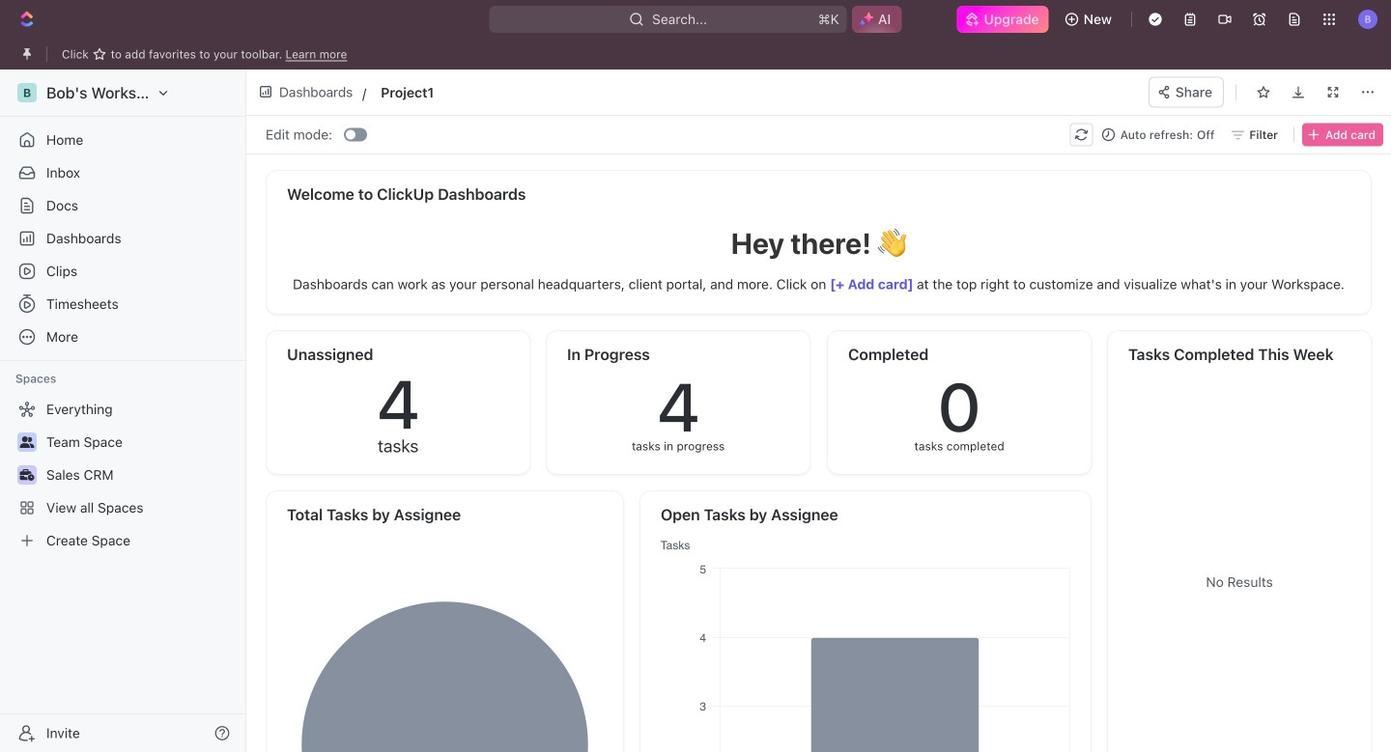 Task type: describe. For each thing, give the bounding box(es) containing it.
user group image
[[20, 437, 34, 448]]

tree inside sidebar 'navigation'
[[8, 394, 238, 556]]

bob's workspace, , element
[[17, 83, 37, 102]]



Task type: locate. For each thing, give the bounding box(es) containing it.
tree
[[8, 394, 238, 556]]

sidebar navigation
[[0, 70, 250, 753]]

None text field
[[381, 80, 686, 104]]

business time image
[[20, 470, 34, 481]]



Task type: vqa. For each thing, say whether or not it's contained in the screenshot.
Search tasks... text field
no



